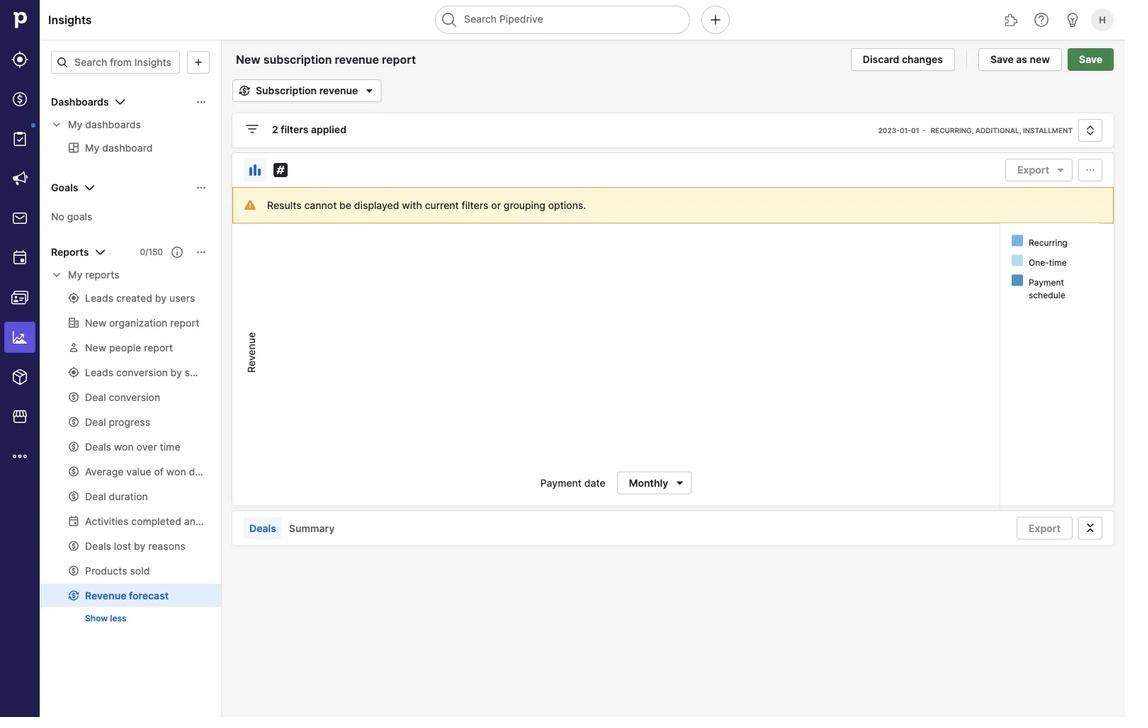 Task type: locate. For each thing, give the bounding box(es) containing it.
01
[[912, 126, 920, 135]]

1 vertical spatial my
[[68, 269, 83, 281]]

dashboards down dashboards button
[[85, 119, 141, 131]]

2 my from the top
[[68, 269, 83, 281]]

1 color secondary image from the top
[[51, 119, 62, 130]]

export for the topmost export button
[[1018, 164, 1050, 176]]

discard changes
[[863, 54, 943, 66]]

1 my from the top
[[68, 119, 83, 131]]

save inside button
[[1080, 54, 1103, 66]]

1 vertical spatial reports
[[85, 269, 120, 281]]

01-
[[900, 126, 912, 135]]

export button
[[1006, 159, 1073, 181], [1017, 517, 1073, 540]]

insights image
[[11, 329, 28, 346]]

save down the h button
[[1080, 54, 1103, 66]]

changes
[[902, 54, 943, 66]]

one-
[[1029, 257, 1050, 268]]

0 vertical spatial goals
[[51, 182, 78, 194]]

save inside button
[[991, 54, 1014, 66]]

2 color secondary image from the top
[[51, 269, 62, 281]]

export
[[1018, 164, 1050, 176], [1029, 522, 1061, 535]]

activities image
[[11, 250, 28, 267]]

installment
[[1024, 126, 1073, 135]]

0 vertical spatial my
[[68, 119, 83, 131]]

filters
[[281, 124, 309, 136], [462, 199, 489, 211]]

payment
[[1029, 277, 1065, 287], [541, 477, 582, 489]]

goals right no
[[67, 211, 92, 223]]

my right color undefined icon
[[68, 119, 83, 131]]

recurring, additional, installment
[[931, 126, 1073, 135]]

revenue
[[319, 85, 358, 97]]

deals
[[250, 522, 276, 535]]

save left as
[[991, 54, 1014, 66]]

filters right 2
[[281, 124, 309, 136]]

one-time
[[1029, 257, 1067, 268]]

schedule
[[1029, 290, 1066, 300]]

home image
[[9, 9, 30, 30]]

dashboards button
[[40, 91, 221, 113]]

save
[[991, 54, 1014, 66], [1080, 54, 1103, 66]]

Search Pipedrive field
[[435, 6, 690, 34]]

insights
[[48, 13, 92, 27]]

1 vertical spatial filters
[[462, 199, 489, 211]]

payment up schedule
[[1029, 277, 1065, 287]]

color secondary image
[[51, 119, 62, 130], [51, 269, 62, 281]]

Search from Insights text field
[[51, 51, 180, 74]]

summary button
[[283, 517, 341, 540]]

leads image
[[11, 51, 28, 68]]

0 vertical spatial export
[[1018, 164, 1050, 176]]

revenue
[[245, 332, 257, 373]]

discard
[[863, 54, 900, 66]]

as
[[1017, 54, 1028, 66]]

my down no goals
[[68, 269, 83, 281]]

options.
[[548, 199, 586, 211]]

color primary image
[[361, 82, 378, 99], [236, 85, 253, 96], [112, 94, 129, 111], [247, 162, 264, 179], [1053, 164, 1070, 176], [196, 182, 207, 194], [172, 247, 183, 258], [1083, 523, 1100, 534]]

current
[[425, 199, 459, 211]]

products image
[[11, 369, 28, 386]]

payment for payment schedule
[[1029, 277, 1065, 287]]

reports down no goals
[[85, 269, 120, 281]]

my for my dashboards
[[68, 119, 83, 131]]

color secondary image right color undefined icon
[[51, 119, 62, 130]]

show
[[85, 614, 108, 624]]

color secondary image left my reports
[[51, 269, 62, 281]]

color primary image inside dashboards button
[[112, 94, 129, 111]]

0 horizontal spatial payment
[[541, 477, 582, 489]]

h
[[1100, 14, 1106, 25]]

dashboards
[[51, 96, 109, 108], [85, 119, 141, 131]]

0 horizontal spatial save
[[991, 54, 1014, 66]]

1 vertical spatial color secondary image
[[51, 269, 62, 281]]

1 vertical spatial payment
[[541, 477, 582, 489]]

1 save from the left
[[991, 54, 1014, 66]]

subscription
[[256, 85, 317, 97]]

payment inside payment schedule
[[1029, 277, 1065, 287]]

show less
[[85, 614, 127, 624]]

color primary image inside export button
[[1053, 164, 1070, 176]]

1 vertical spatial dashboards
[[85, 119, 141, 131]]

sales inbox image
[[11, 210, 28, 227]]

my reports
[[68, 269, 120, 281]]

reports up my reports
[[51, 246, 89, 258]]

payment for payment date
[[541, 477, 582, 489]]

save for save
[[1080, 54, 1103, 66]]

dashboards up 'my dashboards' on the left
[[51, 96, 109, 108]]

payment left date
[[541, 477, 582, 489]]

menu
[[0, 0, 40, 717]]

cannot
[[304, 199, 337, 211]]

1 horizontal spatial payment
[[1029, 277, 1065, 287]]

2
[[272, 124, 278, 136]]

results
[[267, 199, 302, 211]]

0 vertical spatial color secondary image
[[51, 119, 62, 130]]

0 horizontal spatial filters
[[281, 124, 309, 136]]

show less button
[[79, 610, 132, 627]]

1 vertical spatial export
[[1029, 522, 1061, 535]]

save as new button
[[979, 48, 1063, 71]]

or
[[491, 199, 501, 211]]

contacts image
[[11, 289, 28, 306]]

deals button
[[244, 517, 282, 540]]

0 vertical spatial filters
[[281, 124, 309, 136]]

monthly
[[629, 477, 669, 489]]

my
[[68, 119, 83, 131], [68, 269, 83, 281]]

color primary image inside goals "button"
[[81, 179, 98, 196]]

1 horizontal spatial save
[[1080, 54, 1103, 66]]

menu item
[[0, 318, 40, 357]]

export for the bottom export button
[[1029, 522, 1061, 535]]

color primary image
[[57, 57, 68, 68], [190, 57, 207, 68], [196, 96, 207, 108], [244, 121, 261, 138], [1083, 125, 1100, 136], [272, 162, 289, 179], [1083, 164, 1100, 176], [81, 179, 98, 196], [92, 244, 109, 261], [196, 247, 207, 258], [672, 477, 689, 489]]

additional,
[[976, 126, 1022, 135]]

goals up no
[[51, 182, 78, 194]]

0 vertical spatial dashboards
[[51, 96, 109, 108]]

2023-
[[879, 126, 900, 135]]

0 vertical spatial payment
[[1029, 277, 1065, 287]]

reports
[[51, 246, 89, 258], [85, 269, 120, 281]]

discard changes button
[[851, 48, 956, 71]]

my dashboards
[[68, 119, 141, 131]]

goals
[[51, 182, 78, 194], [67, 211, 92, 223]]

2 save from the left
[[1080, 54, 1103, 66]]

save for save as new
[[991, 54, 1014, 66]]

filters left or
[[462, 199, 489, 211]]

color primary image inside goals "button"
[[196, 182, 207, 194]]

color warning image
[[245, 199, 256, 211]]



Task type: vqa. For each thing, say whether or not it's contained in the screenshot.
Number
no



Task type: describe. For each thing, give the bounding box(es) containing it.
goals button
[[40, 177, 221, 199]]

subscription revenue button
[[233, 79, 382, 102]]

summary
[[289, 522, 335, 535]]

2023-01-01
[[879, 126, 920, 135]]

applied
[[311, 124, 347, 136]]

deals image
[[11, 91, 28, 108]]

results cannot be displayed with current filters or grouping options.
[[267, 199, 586, 211]]

less
[[110, 614, 127, 624]]

0 vertical spatial export button
[[1006, 159, 1073, 181]]

color primary image inside monthly button
[[672, 477, 689, 489]]

be
[[340, 199, 352, 211]]

h button
[[1089, 6, 1117, 34]]

1 horizontal spatial filters
[[462, 199, 489, 211]]

quick help image
[[1034, 11, 1051, 28]]

0 vertical spatial reports
[[51, 246, 89, 258]]

save as new
[[991, 54, 1051, 66]]

date
[[585, 477, 606, 489]]

quick add image
[[707, 11, 725, 28]]

with
[[402, 199, 422, 211]]

0/150
[[140, 247, 163, 257]]

1 vertical spatial goals
[[67, 211, 92, 223]]

my for my reports
[[68, 269, 83, 281]]

marketplace image
[[11, 408, 28, 425]]

color secondary image for my dashboards
[[51, 119, 62, 130]]

goals inside goals "button"
[[51, 182, 78, 194]]

no goals
[[51, 211, 92, 223]]

new
[[1030, 54, 1051, 66]]

no
[[51, 211, 64, 223]]

color undefined image
[[11, 130, 28, 147]]

color secondary image for my reports
[[51, 269, 62, 281]]

sales assistant image
[[1065, 11, 1082, 28]]

save button
[[1068, 48, 1114, 71]]

monthly button
[[617, 472, 692, 494]]

recurring
[[1029, 237, 1068, 248]]

grouping
[[504, 199, 546, 211]]

campaigns image
[[11, 170, 28, 187]]

dashboards inside button
[[51, 96, 109, 108]]

payment schedule
[[1029, 277, 1066, 300]]

displayed
[[354, 199, 399, 211]]

2 filters applied
[[272, 124, 347, 136]]

1 vertical spatial export button
[[1017, 517, 1073, 540]]

subscription revenue
[[256, 85, 358, 97]]

payment date
[[541, 477, 606, 489]]

recurring,
[[931, 126, 974, 135]]

time
[[1050, 257, 1067, 268]]

New subscription revenue report field
[[233, 50, 443, 69]]

more image
[[11, 448, 28, 465]]

color primary image inside dashboards button
[[196, 96, 207, 108]]



